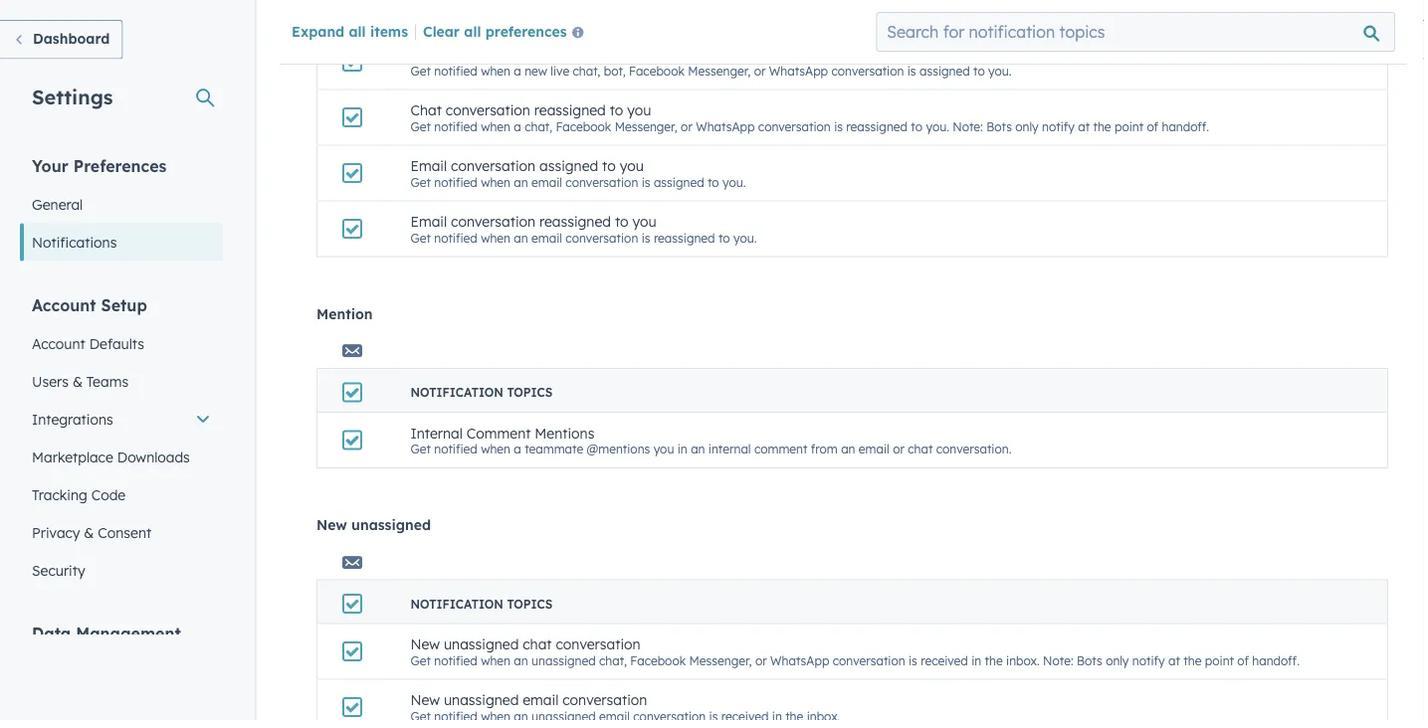 Task type: describe. For each thing, give the bounding box(es) containing it.
all for clear
[[464, 22, 481, 40]]

downloads
[[117, 449, 190, 466]]

teams
[[86, 373, 129, 390]]

comment
[[467, 424, 531, 442]]

bots inside chat conversation reassigned to you get notified when a chat, facebook messenger, or whatsapp conversation is reassigned to you. note: bots only notify at the point of handoff.
[[987, 119, 1012, 134]]

when for email conversation reassigned to you
[[481, 230, 511, 245]]

is inside email conversation reassigned to you get notified when an email conversation is reassigned to you.
[[642, 230, 651, 245]]

internal comment mentions get notified when a teammate @mentions you in an internal comment from an email or chat conversation.
[[411, 424, 1012, 457]]

settings
[[32, 84, 113, 109]]

clear all preferences button
[[423, 21, 592, 45]]

preferences
[[486, 22, 567, 40]]

whatsapp for chat conversation reassigned to you
[[696, 119, 755, 134]]

you for chat conversation reassigned to you
[[627, 101, 652, 119]]

when inside new unassigned chat conversation get notified when an unassigned chat, facebook messenger, or whatsapp conversation is received in the inbox. note: bots only notify at the point of handoff.
[[481, 653, 511, 668]]

defaults
[[89, 335, 144, 352]]

get for chat conversation reassigned to you
[[411, 119, 431, 134]]

expand all items
[[292, 22, 408, 40]]

whatsapp inside the 'chat conversation assigned to you get notified when a new live chat, bot, facebook messenger, or whatsapp conversation is assigned to you.'
[[769, 63, 828, 78]]

you inside internal comment mentions get notified when a teammate @mentions you in an internal comment from an email or chat conversation.
[[654, 442, 674, 457]]

tracking code link
[[20, 476, 223, 514]]

items
[[370, 22, 408, 40]]

email inside internal comment mentions get notified when a teammate @mentions you in an internal comment from an email or chat conversation.
[[859, 442, 890, 457]]

email conversation assigned to you get notified when an email conversation is assigned to you.
[[411, 157, 746, 189]]

only inside chat conversation reassigned to you get notified when a chat, facebook messenger, or whatsapp conversation is reassigned to you. note: bots only notify at the point of handoff.
[[1016, 119, 1039, 134]]

of inside new unassigned chat conversation get notified when an unassigned chat, facebook messenger, or whatsapp conversation is received in the inbox. note: bots only notify at the point of handoff.
[[1238, 653, 1249, 668]]

privacy & consent link
[[20, 514, 223, 552]]

received
[[921, 653, 969, 668]]

or inside internal comment mentions get notified when a teammate @mentions you in an internal comment from an email or chat conversation.
[[893, 442, 905, 457]]

whatsapp for new unassigned chat conversation
[[771, 653, 830, 668]]

get inside new unassigned chat conversation get notified when an unassigned chat, facebook messenger, or whatsapp conversation is received in the inbox. note: bots only notify at the point of handoff.
[[411, 653, 431, 668]]

marketplace downloads link
[[20, 439, 223, 476]]

account defaults link
[[20, 325, 223, 363]]

notified for chat conversation reassigned to you
[[434, 119, 478, 134]]

in inside internal comment mentions get notified when a teammate @mentions you in an internal comment from an email or chat conversation.
[[678, 442, 688, 457]]

clear
[[423, 22, 460, 40]]

consent
[[98, 524, 151, 542]]

note: inside chat conversation reassigned to you get notified when a chat, facebook messenger, or whatsapp conversation is reassigned to you. note: bots only notify at the point of handoff.
[[953, 119, 983, 134]]

your preferences
[[32, 156, 167, 176]]

new unassigned email conversation
[[411, 692, 647, 709]]

new
[[525, 63, 548, 78]]

account for account defaults
[[32, 335, 85, 352]]

a for reassigned
[[514, 119, 521, 134]]

at inside new unassigned chat conversation get notified when an unassigned chat, facebook messenger, or whatsapp conversation is received in the inbox. note: bots only notify at the point of handoff.
[[1169, 653, 1181, 668]]

conversation.
[[937, 442, 1012, 457]]

new for new unassigned email conversation
[[411, 692, 440, 709]]

messenger, for chat conversation reassigned to you
[[615, 119, 678, 134]]

handoff. inside chat conversation reassigned to you get notified when a chat, facebook messenger, or whatsapp conversation is reassigned to you. note: bots only notify at the point of handoff.
[[1162, 119, 1210, 134]]

security
[[32, 562, 85, 579]]

management
[[76, 624, 181, 644]]

notified inside new unassigned chat conversation get notified when an unassigned chat, facebook messenger, or whatsapp conversation is received in the inbox. note: bots only notify at the point of handoff.
[[434, 653, 478, 668]]

preferences
[[73, 156, 167, 176]]

notify inside new unassigned chat conversation get notified when an unassigned chat, facebook messenger, or whatsapp conversation is received in the inbox. note: bots only notify at the point of handoff.
[[1133, 653, 1166, 668]]

unassigned for new unassigned chat conversation get notified when an unassigned chat, facebook messenger, or whatsapp conversation is received in the inbox. note: bots only notify at the point of handoff.
[[444, 636, 519, 653]]

is inside new unassigned chat conversation get notified when an unassigned chat, facebook messenger, or whatsapp conversation is received in the inbox. note: bots only notify at the point of handoff.
[[909, 653, 918, 668]]

& for privacy
[[84, 524, 94, 542]]

general
[[32, 196, 83, 213]]

point inside new unassigned chat conversation get notified when an unassigned chat, facebook messenger, or whatsapp conversation is received in the inbox. note: bots only notify at the point of handoff.
[[1205, 653, 1235, 668]]

users
[[32, 373, 69, 390]]

live
[[551, 63, 570, 78]]

comment
[[755, 442, 808, 457]]

Search for notification topics search field
[[876, 12, 1396, 52]]

inbox.
[[1007, 653, 1040, 668]]

users & teams link
[[20, 363, 223, 401]]

you for email conversation assigned to you
[[620, 157, 644, 174]]

an left internal
[[691, 442, 705, 457]]

or inside the 'chat conversation assigned to you get notified when a new live chat, bot, facebook messenger, or whatsapp conversation is assigned to you.'
[[754, 63, 766, 78]]

when inside internal comment mentions get notified when a teammate @mentions you in an internal comment from an email or chat conversation.
[[481, 442, 511, 457]]

mentions
[[535, 424, 595, 442]]

bots inside new unassigned chat conversation get notified when an unassigned chat, facebook messenger, or whatsapp conversation is received in the inbox. note: bots only notify at the point of handoff.
[[1077, 653, 1103, 668]]

0 horizontal spatial the
[[985, 653, 1003, 668]]

chat inside new unassigned chat conversation get notified when an unassigned chat, facebook messenger, or whatsapp conversation is received in the inbox. note: bots only notify at the point of handoff.
[[523, 636, 552, 653]]

expand all items button
[[292, 22, 408, 40]]

notifications
[[32, 233, 117, 251]]

you. inside the 'chat conversation assigned to you get notified when a new live chat, bot, facebook messenger, or whatsapp conversation is assigned to you.'
[[989, 63, 1012, 78]]

an right from
[[841, 442, 856, 457]]

privacy & consent
[[32, 524, 151, 542]]

tracking
[[32, 486, 87, 504]]

teammate
[[525, 442, 584, 457]]

email for email conversation reassigned to you
[[411, 213, 447, 230]]

clear all preferences
[[423, 22, 567, 40]]

chat, inside the 'chat conversation assigned to you get notified when a new live chat, bot, facebook messenger, or whatsapp conversation is assigned to you.'
[[573, 63, 601, 78]]

get inside internal comment mentions get notified when a teammate @mentions you in an internal comment from an email or chat conversation.
[[411, 442, 431, 457]]

is inside chat conversation reassigned to you get notified when a chat, facebook messenger, or whatsapp conversation is reassigned to you. note: bots only notify at the point of handoff.
[[834, 119, 843, 134]]

notification topics for new unassigned
[[411, 597, 553, 612]]

email inside email conversation reassigned to you get notified when an email conversation is reassigned to you.
[[532, 230, 563, 245]]

notified for email conversation reassigned to you
[[434, 230, 478, 245]]

marketplace
[[32, 449, 113, 466]]

notify inside chat conversation reassigned to you get notified when a chat, facebook messenger, or whatsapp conversation is reassigned to you. note: bots only notify at the point of handoff.
[[1042, 119, 1075, 134]]

chat for chat conversation reassigned to you
[[411, 101, 442, 119]]

integrations button
[[20, 401, 223, 439]]

general link
[[20, 186, 223, 224]]

of inside chat conversation reassigned to you get notified when a chat, facebook messenger, or whatsapp conversation is reassigned to you. note: bots only notify at the point of handoff.
[[1147, 119, 1159, 134]]

email conversation reassigned to you get notified when an email conversation is reassigned to you.
[[411, 213, 757, 245]]

your preferences element
[[20, 155, 223, 261]]

facebook for to
[[556, 119, 612, 134]]

you. inside email conversation assigned to you get notified when an email conversation is assigned to you.
[[723, 174, 746, 189]]

get for email conversation assigned to you
[[411, 174, 431, 189]]



Task type: vqa. For each thing, say whether or not it's contained in the screenshot.
you within Email conversation assigned to you Get notified when an email conversation is assigned to you.
yes



Task type: locate. For each thing, give the bounding box(es) containing it.
in
[[678, 442, 688, 457], [972, 653, 982, 668]]

notify
[[1042, 119, 1075, 134], [1133, 653, 1166, 668]]

chat conversation assigned to you get notified when a new live chat, bot, facebook messenger, or whatsapp conversation is assigned to you.
[[411, 46, 1012, 78]]

notification topics
[[411, 385, 553, 400], [411, 597, 553, 612]]

handoff. inside new unassigned chat conversation get notified when an unassigned chat, facebook messenger, or whatsapp conversation is received in the inbox. note: bots only notify at the point of handoff.
[[1253, 653, 1300, 668]]

1 vertical spatial messenger,
[[615, 119, 678, 134]]

new unassigned chat conversation get notified when an unassigned chat, facebook messenger, or whatsapp conversation is received in the inbox. note: bots only notify at the point of handoff.
[[411, 636, 1300, 668]]

0 horizontal spatial in
[[678, 442, 688, 457]]

1 horizontal spatial notify
[[1133, 653, 1166, 668]]

2 vertical spatial facebook
[[630, 653, 686, 668]]

chat,
[[573, 63, 601, 78], [525, 119, 553, 134], [599, 653, 627, 668]]

your
[[32, 156, 69, 176]]

unassigned for new unassigned
[[352, 517, 431, 534]]

1 horizontal spatial all
[[464, 22, 481, 40]]

0 vertical spatial only
[[1016, 119, 1039, 134]]

new unassigned
[[317, 517, 431, 534]]

email
[[532, 174, 563, 189], [532, 230, 563, 245], [859, 442, 890, 457], [523, 692, 559, 709]]

1 vertical spatial at
[[1169, 653, 1181, 668]]

& right privacy
[[84, 524, 94, 542]]

@mentions
[[587, 442, 650, 457]]

1 vertical spatial chat
[[523, 636, 552, 653]]

you inside the 'chat conversation assigned to you get notified when a new live chat, bot, facebook messenger, or whatsapp conversation is assigned to you.'
[[615, 46, 639, 63]]

0 horizontal spatial at
[[1078, 119, 1090, 134]]

all inside button
[[464, 22, 481, 40]]

5 when from the top
[[481, 442, 511, 457]]

2 notified from the top
[[434, 119, 478, 134]]

integrations
[[32, 411, 113, 428]]

notified inside email conversation assigned to you get notified when an email conversation is assigned to you.
[[434, 174, 478, 189]]

in left internal
[[678, 442, 688, 457]]

2 vertical spatial new
[[411, 692, 440, 709]]

unassigned
[[352, 517, 431, 534], [444, 636, 519, 653], [532, 653, 596, 668], [444, 692, 519, 709]]

account setup
[[32, 295, 147, 315]]

facebook for conversation
[[630, 653, 686, 668]]

2 when from the top
[[481, 119, 511, 134]]

notification
[[411, 385, 504, 400], [411, 597, 504, 612]]

2 get from the top
[[411, 119, 431, 134]]

notification for new unassigned
[[411, 597, 504, 612]]

expand
[[292, 22, 345, 40]]

get
[[411, 63, 431, 78], [411, 119, 431, 134], [411, 174, 431, 189], [411, 230, 431, 245], [411, 442, 431, 457], [411, 653, 431, 668]]

messenger, for new unassigned chat conversation
[[689, 653, 752, 668]]

1 vertical spatial point
[[1205, 653, 1235, 668]]

privacy
[[32, 524, 80, 542]]

1 topics from the top
[[507, 385, 553, 400]]

get inside email conversation assigned to you get notified when an email conversation is assigned to you.
[[411, 174, 431, 189]]

messenger, inside the 'chat conversation assigned to you get notified when a new live chat, bot, facebook messenger, or whatsapp conversation is assigned to you.'
[[688, 63, 751, 78]]

notified inside email conversation reassigned to you get notified when an email conversation is reassigned to you.
[[434, 230, 478, 245]]

point
[[1115, 119, 1144, 134], [1205, 653, 1235, 668]]

0 vertical spatial topics
[[507, 385, 553, 400]]

topics
[[507, 385, 553, 400], [507, 597, 553, 612]]

email
[[411, 157, 447, 174], [411, 213, 447, 230]]

1 notification topics from the top
[[411, 385, 553, 400]]

account setup element
[[20, 294, 223, 590]]

1 vertical spatial email
[[411, 213, 447, 230]]

you inside chat conversation reassigned to you get notified when a chat, facebook messenger, or whatsapp conversation is reassigned to you. note: bots only notify at the point of handoff.
[[627, 101, 652, 119]]

whatsapp inside new unassigned chat conversation get notified when an unassigned chat, facebook messenger, or whatsapp conversation is received in the inbox. note: bots only notify at the point of handoff.
[[771, 653, 830, 668]]

chat inside internal comment mentions get notified when a teammate @mentions you in an internal comment from an email or chat conversation.
[[908, 442, 933, 457]]

you inside email conversation reassigned to you get notified when an email conversation is reassigned to you.
[[633, 213, 657, 230]]

0 vertical spatial bots
[[987, 119, 1012, 134]]

3 notified from the top
[[434, 174, 478, 189]]

chat for chat conversation assigned to you
[[411, 46, 442, 63]]

is inside email conversation assigned to you get notified when an email conversation is assigned to you.
[[642, 174, 651, 189]]

0 vertical spatial at
[[1078, 119, 1090, 134]]

when for email conversation assigned to you
[[481, 174, 511, 189]]

1 vertical spatial note:
[[1043, 653, 1074, 668]]

when inside the 'chat conversation assigned to you get notified when a new live chat, bot, facebook messenger, or whatsapp conversation is assigned to you.'
[[481, 63, 511, 78]]

0 vertical spatial point
[[1115, 119, 1144, 134]]

0 vertical spatial chat,
[[573, 63, 601, 78]]

chat, for chat
[[599, 653, 627, 668]]

1 horizontal spatial the
[[1094, 119, 1112, 134]]

get inside the 'chat conversation assigned to you get notified when a new live chat, bot, facebook messenger, or whatsapp conversation is assigned to you.'
[[411, 63, 431, 78]]

1 get from the top
[[411, 63, 431, 78]]

all left items
[[349, 22, 366, 40]]

new inside new unassigned chat conversation get notified when an unassigned chat, facebook messenger, or whatsapp conversation is received in the inbox. note: bots only notify at the point of handoff.
[[411, 636, 440, 653]]

chat
[[908, 442, 933, 457], [523, 636, 552, 653]]

account up users
[[32, 335, 85, 352]]

2 email from the top
[[411, 213, 447, 230]]

&
[[73, 373, 83, 390], [84, 524, 94, 542]]

2 notification from the top
[[411, 597, 504, 612]]

all
[[349, 22, 366, 40], [464, 22, 481, 40]]

an inside email conversation reassigned to you get notified when an email conversation is reassigned to you.
[[514, 230, 528, 245]]

0 vertical spatial email
[[411, 157, 447, 174]]

notified inside the 'chat conversation assigned to you get notified when a new live chat, bot, facebook messenger, or whatsapp conversation is assigned to you.'
[[434, 63, 478, 78]]

0 horizontal spatial chat
[[523, 636, 552, 653]]

0 horizontal spatial notify
[[1042, 119, 1075, 134]]

setup
[[101, 295, 147, 315]]

email for email conversation assigned to you
[[411, 157, 447, 174]]

1 vertical spatial chat
[[411, 101, 442, 119]]

chat up new unassigned email conversation
[[523, 636, 552, 653]]

4 when from the top
[[481, 230, 511, 245]]

1 vertical spatial notification topics
[[411, 597, 553, 612]]

to
[[597, 46, 611, 63], [974, 63, 985, 78], [610, 101, 624, 119], [911, 119, 923, 134], [602, 157, 616, 174], [708, 174, 719, 189], [615, 213, 629, 230], [719, 230, 730, 245]]

a
[[514, 63, 521, 78], [514, 119, 521, 134], [514, 442, 521, 457]]

1 horizontal spatial note:
[[1043, 653, 1074, 668]]

or
[[754, 63, 766, 78], [681, 119, 693, 134], [893, 442, 905, 457], [756, 653, 767, 668]]

notification topics for mention
[[411, 385, 553, 400]]

new for new unassigned
[[317, 517, 347, 534]]

get for chat conversation assigned to you
[[411, 63, 431, 78]]

note: inside new unassigned chat conversation get notified when an unassigned chat, facebook messenger, or whatsapp conversation is received in the inbox. note: bots only notify at the point of handoff.
[[1043, 653, 1074, 668]]

chat, down new
[[525, 119, 553, 134]]

1 vertical spatial facebook
[[556, 119, 612, 134]]

2 a from the top
[[514, 119, 521, 134]]

messenger, inside new unassigned chat conversation get notified when an unassigned chat, facebook messenger, or whatsapp conversation is received in the inbox. note: bots only notify at the point of handoff.
[[689, 653, 752, 668]]

1 when from the top
[[481, 63, 511, 78]]

0 vertical spatial chat
[[908, 442, 933, 457]]

1 notified from the top
[[434, 63, 478, 78]]

or inside chat conversation reassigned to you get notified when a chat, facebook messenger, or whatsapp conversation is reassigned to you. note: bots only notify at the point of handoff.
[[681, 119, 693, 134]]

facebook inside the 'chat conversation assigned to you get notified when a new live chat, bot, facebook messenger, or whatsapp conversation is assigned to you.'
[[629, 63, 685, 78]]

dashboard link
[[0, 20, 123, 59]]

1 vertical spatial chat,
[[525, 119, 553, 134]]

1 vertical spatial handoff.
[[1253, 653, 1300, 668]]

email inside email conversation assigned to you get notified when an email conversation is assigned to you.
[[532, 174, 563, 189]]

unassigned for new unassigned email conversation
[[444, 692, 519, 709]]

1 horizontal spatial of
[[1238, 653, 1249, 668]]

6 when from the top
[[481, 653, 511, 668]]

is
[[908, 63, 917, 78], [834, 119, 843, 134], [642, 174, 651, 189], [642, 230, 651, 245], [909, 653, 918, 668]]

chat, up new unassigned email conversation
[[599, 653, 627, 668]]

an inside new unassigned chat conversation get notified when an unassigned chat, facebook messenger, or whatsapp conversation is received in the inbox. note: bots only notify at the point of handoff.
[[514, 653, 528, 668]]

0 vertical spatial in
[[678, 442, 688, 457]]

you. inside email conversation reassigned to you get notified when an email conversation is reassigned to you.
[[734, 230, 757, 245]]

0 vertical spatial a
[[514, 63, 521, 78]]

1 horizontal spatial bots
[[1077, 653, 1103, 668]]

new
[[317, 517, 347, 534], [411, 636, 440, 653], [411, 692, 440, 709]]

only inside new unassigned chat conversation get notified when an unassigned chat, facebook messenger, or whatsapp conversation is received in the inbox. note: bots only notify at the point of handoff.
[[1106, 653, 1129, 668]]

an up new unassigned email conversation
[[514, 653, 528, 668]]

when inside email conversation reassigned to you get notified when an email conversation is reassigned to you.
[[481, 230, 511, 245]]

0 vertical spatial notify
[[1042, 119, 1075, 134]]

in inside new unassigned chat conversation get notified when an unassigned chat, facebook messenger, or whatsapp conversation is received in the inbox. note: bots only notify at the point of handoff.
[[972, 653, 982, 668]]

code
[[91, 486, 126, 504]]

topics up comment
[[507, 385, 553, 400]]

topics for mention
[[507, 385, 553, 400]]

0 vertical spatial &
[[73, 373, 83, 390]]

note:
[[953, 119, 983, 134], [1043, 653, 1074, 668]]

marketplace downloads
[[32, 449, 190, 466]]

a up email conversation assigned to you get notified when an email conversation is assigned to you.
[[514, 119, 521, 134]]

an inside email conversation assigned to you get notified when an email conversation is assigned to you.
[[514, 174, 528, 189]]

you down email conversation assigned to you get notified when an email conversation is assigned to you.
[[633, 213, 657, 230]]

you up email conversation reassigned to you get notified when an email conversation is reassigned to you.
[[620, 157, 644, 174]]

1 vertical spatial account
[[32, 335, 85, 352]]

chat, right live at the top of page
[[573, 63, 601, 78]]

notification for mention
[[411, 385, 504, 400]]

0 vertical spatial messenger,
[[688, 63, 751, 78]]

notified for chat conversation assigned to you
[[434, 63, 478, 78]]

0 vertical spatial notification
[[411, 385, 504, 400]]

messenger,
[[688, 63, 751, 78], [615, 119, 678, 134], [689, 653, 752, 668]]

3 when from the top
[[481, 174, 511, 189]]

4 get from the top
[[411, 230, 431, 245]]

account
[[32, 295, 96, 315], [32, 335, 85, 352]]

0 vertical spatial handoff.
[[1162, 119, 1210, 134]]

facebook inside new unassigned chat conversation get notified when an unassigned chat, facebook messenger, or whatsapp conversation is received in the inbox. note: bots only notify at the point of handoff.
[[630, 653, 686, 668]]

3 get from the top
[[411, 174, 431, 189]]

1 notification from the top
[[411, 385, 504, 400]]

a inside the 'chat conversation assigned to you get notified when a new live chat, bot, facebook messenger, or whatsapp conversation is assigned to you.'
[[514, 63, 521, 78]]

bots
[[987, 119, 1012, 134], [1077, 653, 1103, 668]]

0 vertical spatial account
[[32, 295, 96, 315]]

all for expand
[[349, 22, 366, 40]]

0 horizontal spatial bots
[[987, 119, 1012, 134]]

4 notified from the top
[[434, 230, 478, 245]]

2 topics from the top
[[507, 597, 553, 612]]

1 vertical spatial only
[[1106, 653, 1129, 668]]

security link
[[20, 552, 223, 590]]

an up email conversation reassigned to you get notified when an email conversation is reassigned to you.
[[514, 174, 528, 189]]

in right "received"
[[972, 653, 982, 668]]

an down email conversation assigned to you get notified when an email conversation is assigned to you.
[[514, 230, 528, 245]]

1 email from the top
[[411, 157, 447, 174]]

notified
[[434, 63, 478, 78], [434, 119, 478, 134], [434, 174, 478, 189], [434, 230, 478, 245], [434, 442, 478, 457], [434, 653, 478, 668]]

1 vertical spatial notify
[[1133, 653, 1166, 668]]

0 horizontal spatial all
[[349, 22, 366, 40]]

1 vertical spatial notification
[[411, 597, 504, 612]]

users & teams
[[32, 373, 129, 390]]

2 vertical spatial a
[[514, 442, 521, 457]]

3 a from the top
[[514, 442, 521, 457]]

whatsapp inside chat conversation reassigned to you get notified when a chat, facebook messenger, or whatsapp conversation is reassigned to you. note: bots only notify at the point of handoff.
[[696, 119, 755, 134]]

when
[[481, 63, 511, 78], [481, 119, 511, 134], [481, 174, 511, 189], [481, 230, 511, 245], [481, 442, 511, 457], [481, 653, 511, 668]]

point inside chat conversation reassigned to you get notified when a chat, facebook messenger, or whatsapp conversation is reassigned to you. note: bots only notify at the point of handoff.
[[1115, 119, 1144, 134]]

1 horizontal spatial chat
[[908, 442, 933, 457]]

1 horizontal spatial handoff.
[[1253, 653, 1300, 668]]

account up "account defaults"
[[32, 295, 96, 315]]

1 horizontal spatial in
[[972, 653, 982, 668]]

a inside internal comment mentions get notified when a teammate @mentions you in an internal comment from an email or chat conversation.
[[514, 442, 521, 457]]

you
[[615, 46, 639, 63], [627, 101, 652, 119], [620, 157, 644, 174], [633, 213, 657, 230], [654, 442, 674, 457]]

1 all from the left
[[349, 22, 366, 40]]

when for chat conversation reassigned to you
[[481, 119, 511, 134]]

from
[[811, 442, 838, 457]]

account defaults
[[32, 335, 144, 352]]

5 notified from the top
[[434, 442, 478, 457]]

1 horizontal spatial point
[[1205, 653, 1235, 668]]

internal
[[709, 442, 751, 457]]

messenger, inside chat conversation reassigned to you get notified when a chat, facebook messenger, or whatsapp conversation is reassigned to you. note: bots only notify at the point of handoff.
[[615, 119, 678, 134]]

notified inside internal comment mentions get notified when a teammate @mentions you in an internal comment from an email or chat conversation.
[[434, 442, 478, 457]]

2 vertical spatial messenger,
[[689, 653, 752, 668]]

you inside email conversation assigned to you get notified when an email conversation is assigned to you.
[[620, 157, 644, 174]]

& for users
[[73, 373, 83, 390]]

0 vertical spatial chat
[[411, 46, 442, 63]]

0 vertical spatial notification topics
[[411, 385, 553, 400]]

you right @mentions
[[654, 442, 674, 457]]

topics up new unassigned email conversation
[[507, 597, 553, 612]]

6 notified from the top
[[434, 653, 478, 668]]

2 vertical spatial whatsapp
[[771, 653, 830, 668]]

you for chat conversation assigned to you
[[615, 46, 639, 63]]

2 chat from the top
[[411, 101, 442, 119]]

conversation
[[446, 46, 531, 63], [832, 63, 904, 78], [446, 101, 531, 119], [758, 119, 831, 134], [451, 157, 536, 174], [566, 174, 638, 189], [451, 213, 536, 230], [566, 230, 638, 245], [556, 636, 641, 653], [833, 653, 906, 668], [563, 692, 647, 709]]

new for new unassigned chat conversation get notified when an unassigned chat, facebook messenger, or whatsapp conversation is received in the inbox. note: bots only notify at the point of handoff.
[[411, 636, 440, 653]]

assigned
[[534, 46, 593, 63], [920, 63, 970, 78], [540, 157, 599, 174], [654, 174, 704, 189]]

handoff.
[[1162, 119, 1210, 134], [1253, 653, 1300, 668]]

the inside chat conversation reassigned to you get notified when a chat, facebook messenger, or whatsapp conversation is reassigned to you. note: bots only notify at the point of handoff.
[[1094, 119, 1112, 134]]

notified inside chat conversation reassigned to you get notified when a chat, facebook messenger, or whatsapp conversation is reassigned to you. note: bots only notify at the point of handoff.
[[434, 119, 478, 134]]

facebook
[[629, 63, 685, 78], [556, 119, 612, 134], [630, 653, 686, 668]]

chat, for reassigned
[[525, 119, 553, 134]]

mention
[[317, 305, 373, 323]]

1 chat from the top
[[411, 46, 442, 63]]

get inside email conversation reassigned to you get notified when an email conversation is reassigned to you.
[[411, 230, 431, 245]]

0 vertical spatial note:
[[953, 119, 983, 134]]

0 vertical spatial new
[[317, 517, 347, 534]]

chat inside the 'chat conversation assigned to you get notified when a new live chat, bot, facebook messenger, or whatsapp conversation is assigned to you.'
[[411, 46, 442, 63]]

the
[[1094, 119, 1112, 134], [985, 653, 1003, 668], [1184, 653, 1202, 668]]

at inside chat conversation reassigned to you get notified when a chat, facebook messenger, or whatsapp conversation is reassigned to you. note: bots only notify at the point of handoff.
[[1078, 119, 1090, 134]]

1 account from the top
[[32, 295, 96, 315]]

internal
[[411, 424, 463, 442]]

chat, inside chat conversation reassigned to you get notified when a chat, facebook messenger, or whatsapp conversation is reassigned to you. note: bots only notify at the point of handoff.
[[525, 119, 553, 134]]

when for chat conversation assigned to you
[[481, 63, 511, 78]]

1 vertical spatial new
[[411, 636, 440, 653]]

get inside chat conversation reassigned to you get notified when a chat, facebook messenger, or whatsapp conversation is reassigned to you. note: bots only notify at the point of handoff.
[[411, 119, 431, 134]]

0 horizontal spatial of
[[1147, 119, 1159, 134]]

1 vertical spatial whatsapp
[[696, 119, 755, 134]]

0 vertical spatial of
[[1147, 119, 1159, 134]]

you down the 'chat conversation assigned to you get notified when a new live chat, bot, facebook messenger, or whatsapp conversation is assigned to you.'
[[627, 101, 652, 119]]

chat
[[411, 46, 442, 63], [411, 101, 442, 119]]

2 account from the top
[[32, 335, 85, 352]]

or inside new unassigned chat conversation get notified when an unassigned chat, facebook messenger, or whatsapp conversation is received in the inbox. note: bots only notify at the point of handoff.
[[756, 653, 767, 668]]

0 horizontal spatial point
[[1115, 119, 1144, 134]]

5 get from the top
[[411, 442, 431, 457]]

notifications link
[[20, 224, 223, 261]]

1 vertical spatial in
[[972, 653, 982, 668]]

notified for email conversation assigned to you
[[434, 174, 478, 189]]

0 vertical spatial facebook
[[629, 63, 685, 78]]

1 vertical spatial a
[[514, 119, 521, 134]]

6 get from the top
[[411, 653, 431, 668]]

0 horizontal spatial only
[[1016, 119, 1039, 134]]

email inside email conversation assigned to you get notified when an email conversation is assigned to you.
[[411, 157, 447, 174]]

2 horizontal spatial the
[[1184, 653, 1202, 668]]

1 a from the top
[[514, 63, 521, 78]]

chat conversation reassigned to you get notified when a chat, facebook messenger, or whatsapp conversation is reassigned to you. note: bots only notify at the point of handoff.
[[411, 101, 1210, 134]]

data management
[[32, 624, 181, 644]]

1 horizontal spatial at
[[1169, 653, 1181, 668]]

1 horizontal spatial &
[[84, 524, 94, 542]]

0 horizontal spatial &
[[73, 373, 83, 390]]

1 vertical spatial of
[[1238, 653, 1249, 668]]

1 vertical spatial bots
[[1077, 653, 1103, 668]]

of
[[1147, 119, 1159, 134], [1238, 653, 1249, 668]]

2 vertical spatial chat,
[[599, 653, 627, 668]]

0 vertical spatial whatsapp
[[769, 63, 828, 78]]

you.
[[989, 63, 1012, 78], [926, 119, 950, 134], [723, 174, 746, 189], [734, 230, 757, 245]]

data
[[32, 624, 71, 644]]

you. inside chat conversation reassigned to you get notified when a chat, facebook messenger, or whatsapp conversation is reassigned to you. note: bots only notify at the point of handoff.
[[926, 119, 950, 134]]

2 all from the left
[[464, 22, 481, 40]]

1 horizontal spatial only
[[1106, 653, 1129, 668]]

topics for new unassigned
[[507, 597, 553, 612]]

when inside chat conversation reassigned to you get notified when a chat, facebook messenger, or whatsapp conversation is reassigned to you. note: bots only notify at the point of handoff.
[[481, 119, 511, 134]]

reassigned
[[534, 101, 606, 119], [847, 119, 908, 134], [540, 213, 611, 230], [654, 230, 715, 245]]

chat inside chat conversation reassigned to you get notified when a chat, facebook messenger, or whatsapp conversation is reassigned to you. note: bots only notify at the point of handoff.
[[411, 101, 442, 119]]

get for email conversation reassigned to you
[[411, 230, 431, 245]]

0 horizontal spatial note:
[[953, 119, 983, 134]]

0 horizontal spatial handoff.
[[1162, 119, 1210, 134]]

all right clear
[[464, 22, 481, 40]]

when inside email conversation assigned to you get notified when an email conversation is assigned to you.
[[481, 174, 511, 189]]

at
[[1078, 119, 1090, 134], [1169, 653, 1181, 668]]

1 vertical spatial topics
[[507, 597, 553, 612]]

an
[[514, 174, 528, 189], [514, 230, 528, 245], [691, 442, 705, 457], [841, 442, 856, 457], [514, 653, 528, 668]]

2 notification topics from the top
[[411, 597, 553, 612]]

tracking code
[[32, 486, 126, 504]]

is inside the 'chat conversation assigned to you get notified when a new live chat, bot, facebook messenger, or whatsapp conversation is assigned to you.'
[[908, 63, 917, 78]]

you right live at the top of page
[[615, 46, 639, 63]]

a left teammate
[[514, 442, 521, 457]]

chat left conversation.
[[908, 442, 933, 457]]

& right users
[[73, 373, 83, 390]]

a left new
[[514, 63, 521, 78]]

you for email conversation reassigned to you
[[633, 213, 657, 230]]

account for account setup
[[32, 295, 96, 315]]

whatsapp
[[769, 63, 828, 78], [696, 119, 755, 134], [771, 653, 830, 668]]

a inside chat conversation reassigned to you get notified when a chat, facebook messenger, or whatsapp conversation is reassigned to you. note: bots only notify at the point of handoff.
[[514, 119, 521, 134]]

a for assigned
[[514, 63, 521, 78]]

chat, inside new unassigned chat conversation get notified when an unassigned chat, facebook messenger, or whatsapp conversation is received in the inbox. note: bots only notify at the point of handoff.
[[599, 653, 627, 668]]

bot,
[[604, 63, 626, 78]]

email inside email conversation reassigned to you get notified when an email conversation is reassigned to you.
[[411, 213, 447, 230]]

1 vertical spatial &
[[84, 524, 94, 542]]

dashboard
[[33, 30, 110, 47]]

facebook inside chat conversation reassigned to you get notified when a chat, facebook messenger, or whatsapp conversation is reassigned to you. note: bots only notify at the point of handoff.
[[556, 119, 612, 134]]



